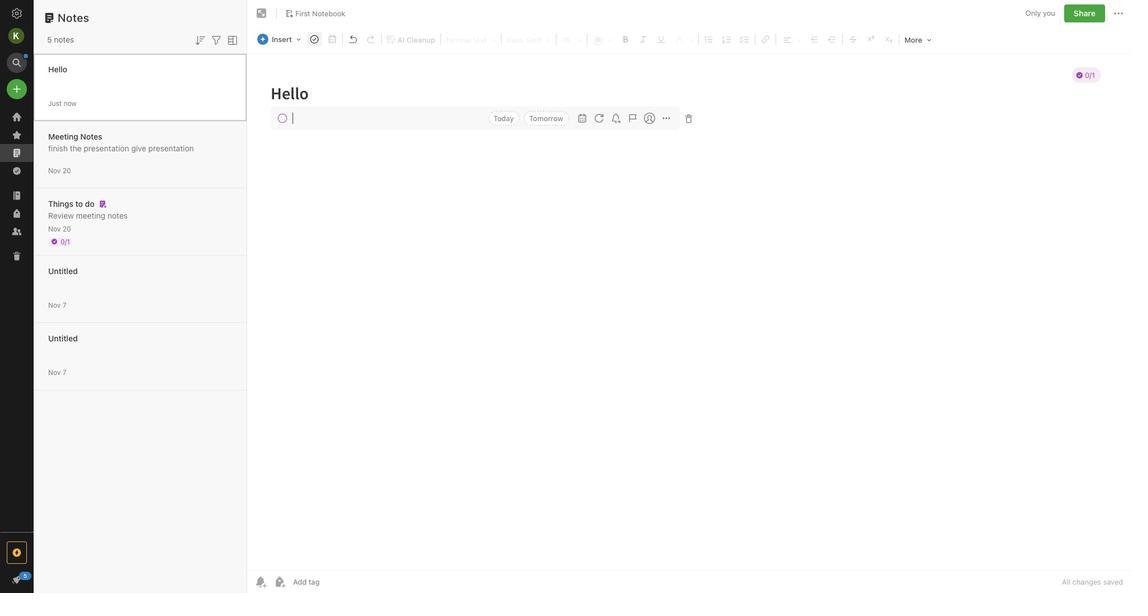 Task type: vqa. For each thing, say whether or not it's contained in the screenshot.
0/1
yes



Task type: locate. For each thing, give the bounding box(es) containing it.
4 nov from the top
[[48, 368, 61, 377]]

presentation right the the
[[84, 143, 129, 153]]

you
[[1044, 9, 1056, 18]]

7
[[63, 301, 66, 309], [63, 368, 66, 377]]

meeting
[[76, 211, 105, 220]]

things
[[48, 199, 73, 208]]

Highlight field
[[671, 31, 698, 47]]

more
[[905, 35, 923, 44]]

notes right meeting on the left top of page
[[108, 211, 128, 220]]

nov 7
[[48, 301, 66, 309], [48, 368, 66, 377]]

20 down finish at the top of page
[[63, 166, 71, 175]]

5 left click to expand image
[[23, 573, 27, 579]]

0 vertical spatial untitled
[[48, 266, 78, 276]]

upgrade image
[[10, 546, 24, 560]]

font size image
[[558, 32, 585, 47]]

1 nov 20 from the top
[[48, 166, 71, 175]]

5 for 5
[[23, 573, 27, 579]]

share button
[[1065, 4, 1106, 22]]

1 vertical spatial untitled
[[48, 333, 78, 343]]

give
[[131, 143, 146, 153]]

0 vertical spatial nov 20
[[48, 166, 71, 175]]

alignment image
[[778, 32, 805, 47]]

View options field
[[223, 33, 239, 47]]

insert
[[272, 35, 292, 44]]

Font size field
[[558, 31, 586, 47]]

1 vertical spatial notes
[[108, 211, 128, 220]]

hello
[[48, 64, 67, 74]]

1 vertical spatial notes
[[80, 131, 102, 141]]

notes
[[58, 11, 89, 24], [80, 131, 102, 141]]

20 up 0/1
[[63, 225, 71, 233]]

meeting
[[48, 131, 78, 141]]

1 20 from the top
[[63, 166, 71, 175]]

1 horizontal spatial presentation
[[148, 143, 194, 153]]

0 vertical spatial notes
[[54, 35, 74, 44]]

1 vertical spatial nov 7
[[48, 368, 66, 377]]

presentation right give
[[148, 143, 194, 153]]

Add filters field
[[210, 33, 223, 47]]

finish
[[48, 143, 68, 153]]

1 presentation from the left
[[84, 143, 129, 153]]

only
[[1026, 9, 1042, 18]]

nov
[[48, 166, 61, 175], [48, 225, 61, 233], [48, 301, 61, 309], [48, 368, 61, 377]]

5 inside help and learning task checklist field
[[23, 573, 27, 579]]

0/1
[[61, 237, 70, 246]]

untitled
[[48, 266, 78, 276], [48, 333, 78, 343]]

notes up the 5 notes
[[58, 11, 89, 24]]

notebook
[[312, 9, 346, 18]]

0 horizontal spatial 5
[[23, 573, 27, 579]]

nov 20 down review
[[48, 225, 71, 233]]

0 vertical spatial 20
[[63, 166, 71, 175]]

account image
[[8, 28, 24, 44]]

meeting notes finish the presentation give presentation
[[48, 131, 194, 153]]

do
[[85, 199, 94, 208]]

1 vertical spatial 7
[[63, 368, 66, 377]]

nov 20
[[48, 166, 71, 175], [48, 225, 71, 233]]

task image
[[307, 31, 322, 47]]

1 vertical spatial nov 20
[[48, 225, 71, 233]]

Account field
[[0, 25, 34, 47]]

expand note image
[[255, 7, 269, 20]]

click to expand image
[[29, 573, 37, 586]]

presentation
[[84, 143, 129, 153], [148, 143, 194, 153]]

More field
[[901, 31, 936, 48]]

Font color field
[[589, 31, 617, 47]]

0 horizontal spatial presentation
[[84, 143, 129, 153]]

0 vertical spatial 5
[[47, 35, 52, 44]]

0 horizontal spatial notes
[[54, 35, 74, 44]]

3 nov from the top
[[48, 301, 61, 309]]

highlight image
[[671, 32, 697, 47]]

Font family field
[[503, 31, 555, 47]]

Insert field
[[255, 31, 305, 47]]

5 up hello
[[47, 35, 52, 44]]

0 vertical spatial nov 7
[[48, 301, 66, 309]]

5
[[47, 35, 52, 44], [23, 573, 27, 579]]

1 vertical spatial 5
[[23, 573, 27, 579]]

nov 20 down finish at the top of page
[[48, 166, 71, 175]]

0 vertical spatial 7
[[63, 301, 66, 309]]

to
[[75, 199, 83, 208]]

notes up hello
[[54, 35, 74, 44]]

Help and Learning task checklist field
[[0, 571, 34, 589]]

only you
[[1026, 9, 1056, 18]]

tree
[[0, 108, 34, 532]]

first
[[296, 9, 310, 18]]

20
[[63, 166, 71, 175], [63, 225, 71, 233]]

notes inside meeting notes finish the presentation give presentation
[[80, 131, 102, 141]]

review
[[48, 211, 74, 220]]

notes
[[54, 35, 74, 44], [108, 211, 128, 220]]

notes up the the
[[80, 131, 102, 141]]

1 horizontal spatial 5
[[47, 35, 52, 44]]

5 inside the note list element
[[47, 35, 52, 44]]

first notebook
[[296, 9, 346, 18]]

1 vertical spatial 20
[[63, 225, 71, 233]]

just
[[48, 99, 62, 107]]



Task type: describe. For each thing, give the bounding box(es) containing it.
Note Editor text field
[[247, 54, 1133, 570]]

1 horizontal spatial notes
[[108, 211, 128, 220]]

2 nov from the top
[[48, 225, 61, 233]]

settings image
[[10, 7, 24, 20]]

changes
[[1073, 578, 1102, 587]]

add a reminder image
[[254, 575, 267, 589]]

2 7 from the top
[[63, 368, 66, 377]]

now
[[64, 99, 77, 107]]

Heading level field
[[442, 31, 500, 47]]

share
[[1074, 8, 1096, 18]]

2 nov 20 from the top
[[48, 225, 71, 233]]

add filters image
[[210, 34, 223, 47]]

all
[[1063, 578, 1071, 587]]

2 nov 7 from the top
[[48, 368, 66, 377]]

0 vertical spatial notes
[[58, 11, 89, 24]]

font color image
[[589, 32, 616, 47]]

things to do
[[48, 199, 94, 208]]

note window element
[[247, 0, 1133, 593]]

2 presentation from the left
[[148, 143, 194, 153]]

review meeting notes
[[48, 211, 128, 220]]

the
[[70, 143, 82, 153]]

more actions image
[[1112, 7, 1126, 20]]

note list element
[[34, 0, 247, 593]]

1 nov 7 from the top
[[48, 301, 66, 309]]

first notebook button
[[281, 6, 350, 21]]

heading level image
[[443, 32, 500, 47]]

5 for 5 notes
[[47, 35, 52, 44]]

undo image
[[345, 31, 361, 47]]

home image
[[10, 110, 24, 124]]

saved
[[1104, 578, 1124, 587]]

2 20 from the top
[[63, 225, 71, 233]]

just now
[[48, 99, 77, 107]]

font family image
[[504, 32, 555, 47]]

5 notes
[[47, 35, 74, 44]]

1 nov from the top
[[48, 166, 61, 175]]

Sort options field
[[193, 33, 207, 47]]

Add tag field
[[292, 577, 376, 587]]

all changes saved
[[1063, 578, 1124, 587]]

add tag image
[[273, 575, 287, 589]]

More actions field
[[1112, 4, 1126, 22]]

2 untitled from the top
[[48, 333, 78, 343]]

1 7 from the top
[[63, 301, 66, 309]]

1 untitled from the top
[[48, 266, 78, 276]]

Alignment field
[[778, 31, 806, 47]]



